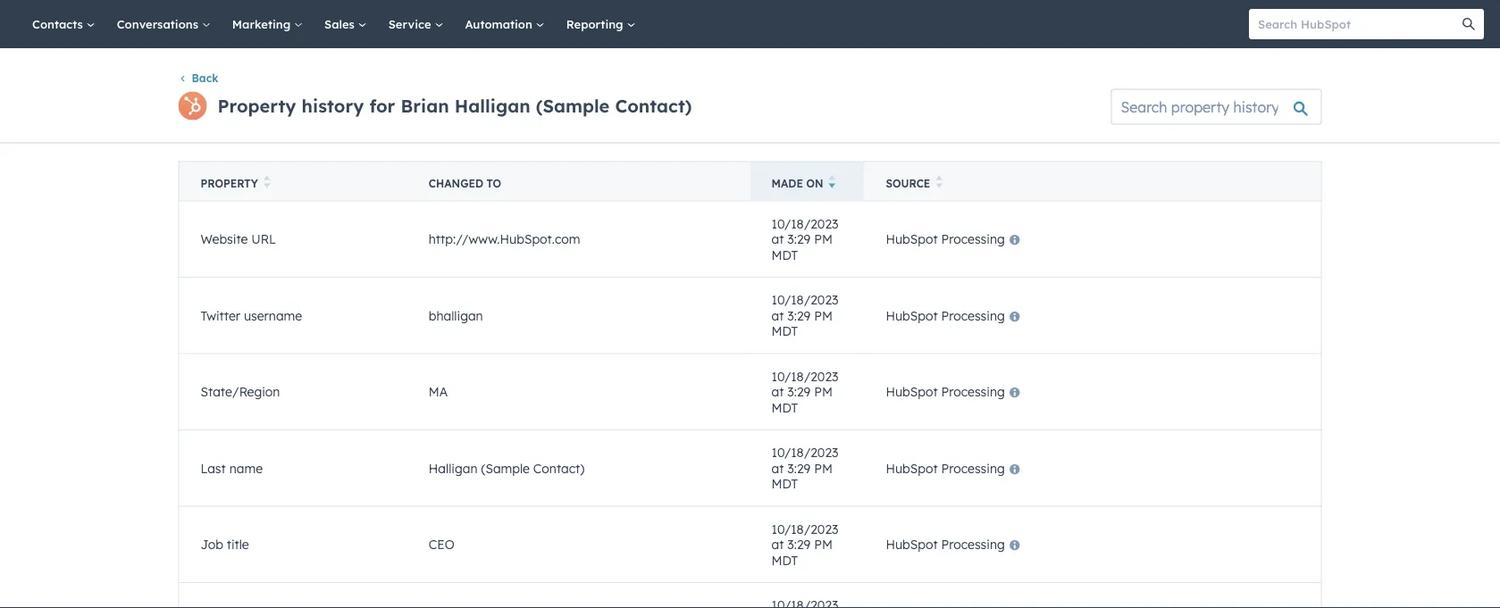 Task type: locate. For each thing, give the bounding box(es) containing it.
4 10/18/2023 from the top
[[772, 445, 839, 461]]

10/18/2023 at 3:29 pm mdt for bhalligan
[[772, 292, 839, 339]]

0 horizontal spatial (sample
[[481, 461, 530, 476]]

2 press to sort. image from the left
[[936, 175, 943, 188]]

press to sort. image for source
[[936, 175, 943, 188]]

processing for http://www.hubspot.com
[[942, 231, 1005, 247]]

title
[[227, 537, 249, 553]]

to
[[487, 176, 501, 190]]

2 10/18/2023 from the top
[[772, 292, 839, 308]]

2 press to sort. element from the left
[[936, 175, 943, 191]]

5 at from the top
[[772, 537, 784, 553]]

processing
[[942, 231, 1005, 247], [942, 308, 1005, 323], [942, 384, 1005, 400], [942, 461, 1005, 476], [942, 537, 1005, 553]]

0 horizontal spatial press to sort. element
[[263, 175, 270, 191]]

job title
[[201, 537, 249, 553]]

4 processing from the top
[[942, 461, 1005, 476]]

(sample
[[536, 95, 610, 117], [481, 461, 530, 476]]

4 pm from the top
[[814, 461, 833, 476]]

mdt for ceo
[[772, 553, 798, 568]]

property for property
[[201, 176, 258, 190]]

1 vertical spatial property
[[201, 176, 258, 190]]

4 at from the top
[[772, 461, 784, 476]]

10/18/2023 for ma
[[772, 369, 839, 384]]

property up website
[[201, 176, 258, 190]]

hubspot for ceo
[[886, 537, 938, 553]]

2 hubspot processing from the top
[[886, 308, 1005, 323]]

username
[[244, 308, 302, 323]]

4 mdt from the top
[[772, 476, 798, 492]]

0 vertical spatial contact)
[[615, 95, 692, 117]]

10/18/2023 at 3:29 pm mdt for halligan (sample contact)
[[772, 445, 839, 492]]

10/18/2023 at 3:29 pm mdt
[[772, 216, 839, 263], [772, 292, 839, 339], [772, 369, 839, 415], [772, 445, 839, 492], [772, 521, 839, 568]]

back
[[192, 71, 218, 85]]

1 press to sort. element from the left
[[263, 175, 270, 191]]

changed to
[[429, 176, 501, 190]]

1 horizontal spatial (sample
[[536, 95, 610, 117]]

2 3:29 from the top
[[788, 308, 811, 323]]

hubspot processing for ceo
[[886, 537, 1005, 553]]

5 processing from the top
[[942, 537, 1005, 553]]

contacts link
[[21, 0, 106, 48]]

5 10/18/2023 from the top
[[772, 521, 839, 537]]

1 horizontal spatial press to sort. element
[[936, 175, 943, 191]]

4 3:29 from the top
[[788, 461, 811, 476]]

10/18/2023 at 3:29 pm mdt for ceo
[[772, 521, 839, 568]]

1 horizontal spatial press to sort. image
[[936, 175, 943, 188]]

hubspot processing for bhalligan
[[886, 308, 1005, 323]]

property down the back
[[218, 95, 296, 117]]

1 3:29 from the top
[[788, 231, 811, 247]]

1 press to sort. image from the left
[[263, 175, 270, 188]]

press to sort. element inside source button
[[936, 175, 943, 191]]

5 hubspot from the top
[[886, 537, 938, 553]]

5 10/18/2023 at 3:29 pm mdt from the top
[[772, 521, 839, 568]]

ma
[[429, 384, 448, 400]]

2 mdt from the top
[[772, 323, 798, 339]]

processing for bhalligan
[[942, 308, 1005, 323]]

Search HubSpot search field
[[1249, 9, 1468, 39]]

at for ceo
[[772, 537, 784, 553]]

3 10/18/2023 at 3:29 pm mdt from the top
[[772, 369, 839, 415]]

property inside property history for brian halligan (sample contact) "banner"
[[218, 95, 296, 117]]

1 pm from the top
[[814, 231, 833, 247]]

0 vertical spatial property
[[218, 95, 296, 117]]

hubspot for halligan (sample contact)
[[886, 461, 938, 476]]

hubspot processing for ma
[[886, 384, 1005, 400]]

3 pm from the top
[[814, 384, 833, 400]]

search image
[[1463, 18, 1475, 30]]

1 hubspot from the top
[[886, 231, 938, 247]]

3:29 for ma
[[788, 384, 811, 400]]

2 hubspot from the top
[[886, 308, 938, 323]]

3 at from the top
[[772, 384, 784, 400]]

10/18/2023 at 3:29 pm mdt for ma
[[772, 369, 839, 415]]

property button
[[179, 162, 407, 201]]

brian
[[401, 95, 449, 117]]

2 at from the top
[[772, 308, 784, 323]]

3 hubspot processing from the top
[[886, 384, 1005, 400]]

website
[[201, 231, 248, 247]]

contact)
[[615, 95, 692, 117], [533, 461, 585, 476]]

press to sort. image right source
[[936, 175, 943, 188]]

2 processing from the top
[[942, 308, 1005, 323]]

0 horizontal spatial contact)
[[533, 461, 585, 476]]

press to sort. image
[[263, 175, 270, 188], [936, 175, 943, 188]]

hubspot
[[886, 231, 938, 247], [886, 308, 938, 323], [886, 384, 938, 400], [886, 461, 938, 476], [886, 537, 938, 553]]

press to sort. image up url
[[263, 175, 270, 188]]

3 10/18/2023 from the top
[[772, 369, 839, 384]]

halligan right brian
[[455, 95, 530, 117]]

1 vertical spatial contact)
[[533, 461, 585, 476]]

hubspot for bhalligan
[[886, 308, 938, 323]]

5 mdt from the top
[[772, 553, 798, 568]]

0 vertical spatial (sample
[[536, 95, 610, 117]]

2 pm from the top
[[814, 308, 833, 323]]

Search property history search field
[[1111, 89, 1322, 125]]

0 horizontal spatial press to sort. image
[[263, 175, 270, 188]]

pm for ceo
[[814, 537, 833, 553]]

property inside property button
[[201, 176, 258, 190]]

pm
[[814, 231, 833, 247], [814, 308, 833, 323], [814, 384, 833, 400], [814, 461, 833, 476], [814, 537, 833, 553]]

3 processing from the top
[[942, 384, 1005, 400]]

at
[[772, 231, 784, 247], [772, 308, 784, 323], [772, 384, 784, 400], [772, 461, 784, 476], [772, 537, 784, 553]]

press to sort. element
[[263, 175, 270, 191], [936, 175, 943, 191]]

press to sort. image inside property button
[[263, 175, 270, 188]]

4 hubspot processing from the top
[[886, 461, 1005, 476]]

http://www.hubspot.com
[[429, 231, 581, 247]]

1 10/18/2023 from the top
[[772, 216, 839, 231]]

halligan (sample contact)
[[429, 461, 585, 476]]

5 pm from the top
[[814, 537, 833, 553]]

halligan
[[455, 95, 530, 117], [429, 461, 478, 476]]

press to sort. element for property
[[263, 175, 270, 191]]

3 hubspot from the top
[[886, 384, 938, 400]]

1 hubspot processing from the top
[[886, 231, 1005, 247]]

1 at from the top
[[772, 231, 784, 247]]

5 3:29 from the top
[[788, 537, 811, 553]]

twitter username
[[201, 308, 302, 323]]

marketing link
[[221, 0, 314, 48]]

3:29 for halligan (sample contact)
[[788, 461, 811, 476]]

2 10/18/2023 at 3:29 pm mdt from the top
[[772, 292, 839, 339]]

press to sort. element right source
[[936, 175, 943, 191]]

3 3:29 from the top
[[788, 384, 811, 400]]

processing for ma
[[942, 384, 1005, 400]]

at for bhalligan
[[772, 308, 784, 323]]

4 10/18/2023 at 3:29 pm mdt from the top
[[772, 445, 839, 492]]

property
[[218, 95, 296, 117], [201, 176, 258, 190]]

10/18/2023 for ceo
[[772, 521, 839, 537]]

halligan up ceo
[[429, 461, 478, 476]]

10/18/2023 for bhalligan
[[772, 292, 839, 308]]

5 hubspot processing from the top
[[886, 537, 1005, 553]]

press to sort. image inside source button
[[936, 175, 943, 188]]

1 processing from the top
[[942, 231, 1005, 247]]

1 mdt from the top
[[772, 247, 798, 263]]

(sample inside property history for brian halligan (sample contact) "banner"
[[536, 95, 610, 117]]

reporting link
[[556, 0, 647, 48]]

press to sort. element up url
[[263, 175, 270, 191]]

press to sort. element inside property button
[[263, 175, 270, 191]]

3:29
[[788, 231, 811, 247], [788, 308, 811, 323], [788, 384, 811, 400], [788, 461, 811, 476], [788, 537, 811, 553]]

10/18/2023
[[772, 216, 839, 231], [772, 292, 839, 308], [772, 369, 839, 384], [772, 445, 839, 461], [772, 521, 839, 537]]

history
[[302, 95, 364, 117]]

0 vertical spatial halligan
[[455, 95, 530, 117]]

mdt for http://www.hubspot.com
[[772, 247, 798, 263]]

4 hubspot from the top
[[886, 461, 938, 476]]

hubspot processing
[[886, 231, 1005, 247], [886, 308, 1005, 323], [886, 384, 1005, 400], [886, 461, 1005, 476], [886, 537, 1005, 553]]

changed
[[429, 176, 483, 190]]

1 10/18/2023 at 3:29 pm mdt from the top
[[772, 216, 839, 263]]

3 mdt from the top
[[772, 400, 798, 415]]

1 horizontal spatial contact)
[[615, 95, 692, 117]]

mdt
[[772, 247, 798, 263], [772, 323, 798, 339], [772, 400, 798, 415], [772, 476, 798, 492], [772, 553, 798, 568]]

service link
[[378, 0, 454, 48]]

made
[[772, 176, 803, 190]]



Task type: vqa. For each thing, say whether or not it's contained in the screenshot.
10/18/2023 at 3:29 PM MDT corresponding to CEO
yes



Task type: describe. For each thing, give the bounding box(es) containing it.
press to sort. image for property
[[263, 175, 270, 188]]

hubspot processing for http://www.hubspot.com
[[886, 231, 1005, 247]]

bhalligan
[[429, 308, 483, 323]]

sales link
[[314, 0, 378, 48]]

automation link
[[454, 0, 556, 48]]

twitter
[[201, 308, 240, 323]]

last name
[[201, 461, 263, 476]]

pm for bhalligan
[[814, 308, 833, 323]]

marketing
[[232, 17, 294, 31]]

hubspot for ma
[[886, 384, 938, 400]]

mdt for bhalligan
[[772, 323, 798, 339]]

1 vertical spatial halligan
[[429, 461, 478, 476]]

property history for brian halligan (sample contact)
[[218, 95, 692, 117]]

reporting
[[566, 17, 627, 31]]

for
[[369, 95, 395, 117]]

processing for halligan (sample contact)
[[942, 461, 1005, 476]]

hubspot for http://www.hubspot.com
[[886, 231, 938, 247]]

property for property history for brian halligan (sample contact)
[[218, 95, 296, 117]]

hubspot processing for halligan (sample contact)
[[886, 461, 1005, 476]]

pm for halligan (sample contact)
[[814, 461, 833, 476]]

job
[[201, 537, 223, 553]]

10/18/2023 for http://www.hubspot.com
[[772, 216, 839, 231]]

ceo
[[429, 537, 455, 553]]

last
[[201, 461, 226, 476]]

service
[[388, 17, 435, 31]]

name
[[229, 461, 263, 476]]

pm for http://www.hubspot.com
[[814, 231, 833, 247]]

state/region
[[201, 384, 280, 400]]

contacts
[[32, 17, 86, 31]]

on
[[806, 176, 824, 190]]

contact) inside "banner"
[[615, 95, 692, 117]]

made on
[[772, 176, 824, 190]]

made on button
[[750, 162, 865, 201]]

mdt for ma
[[772, 400, 798, 415]]

processing for ceo
[[942, 537, 1005, 553]]

source
[[886, 176, 931, 190]]

back link
[[178, 71, 218, 85]]

conversations link
[[106, 0, 221, 48]]

mdt for halligan (sample contact)
[[772, 476, 798, 492]]

source button
[[865, 162, 1322, 201]]

property history for brian halligan (sample contact) banner
[[178, 83, 1322, 125]]

descending sort. press to sort ascending. image
[[829, 175, 836, 188]]

search button
[[1454, 9, 1484, 39]]

automation
[[465, 17, 536, 31]]

press to sort. element for source
[[936, 175, 943, 191]]

3:29 for ceo
[[788, 537, 811, 553]]

conversations
[[117, 17, 202, 31]]

url
[[251, 231, 276, 247]]

1 vertical spatial (sample
[[481, 461, 530, 476]]

10/18/2023 at 3:29 pm mdt for http://www.hubspot.com
[[772, 216, 839, 263]]

sales
[[324, 17, 358, 31]]

at for http://www.hubspot.com
[[772, 231, 784, 247]]

halligan inside "banner"
[[455, 95, 530, 117]]

10/18/2023 for halligan (sample contact)
[[772, 445, 839, 461]]

3:29 for bhalligan
[[788, 308, 811, 323]]

descending sort. press to sort ascending. element
[[829, 175, 836, 191]]

3:29 for http://www.hubspot.com
[[788, 231, 811, 247]]

at for ma
[[772, 384, 784, 400]]

at for halligan (sample contact)
[[772, 461, 784, 476]]

pm for ma
[[814, 384, 833, 400]]

website url
[[201, 231, 276, 247]]



